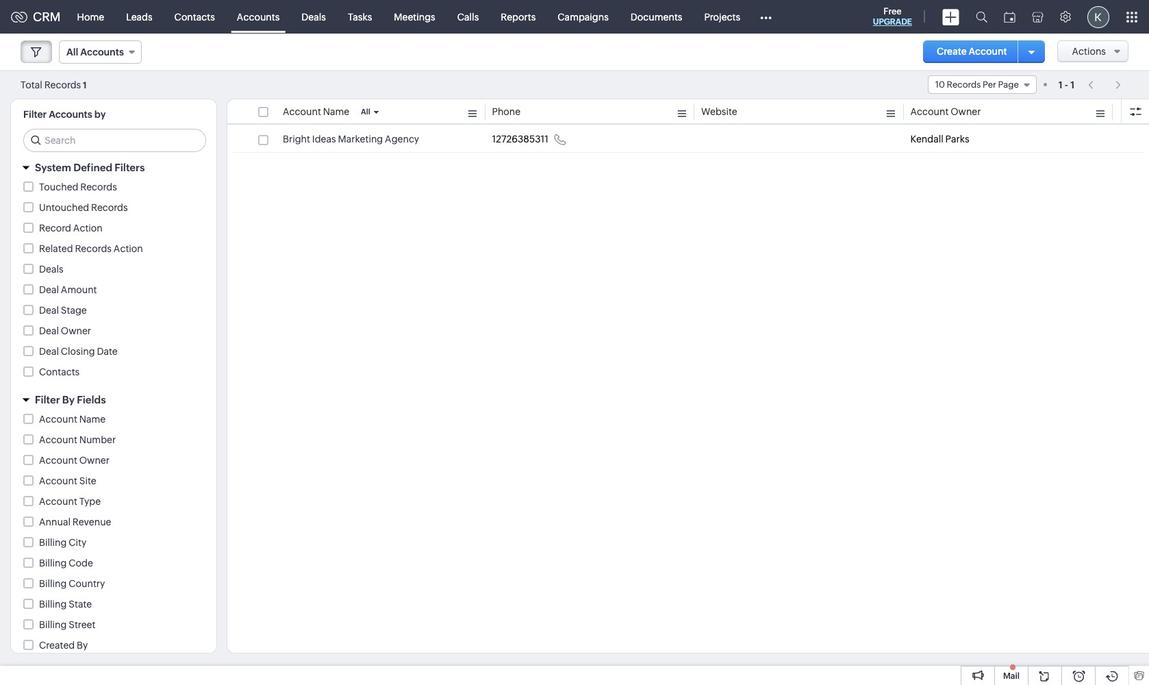 Task type: locate. For each thing, give the bounding box(es) containing it.
1 for 1 - 1
[[1071, 79, 1075, 90]]

account up account site
[[39, 455, 77, 466]]

records for related
[[75, 243, 112, 254]]

name up ideas
[[323, 106, 350, 117]]

0 horizontal spatial action
[[73, 223, 103, 234]]

records down record action
[[75, 243, 112, 254]]

1 vertical spatial deals
[[39, 264, 63, 275]]

deals left tasks link
[[302, 11, 326, 22]]

records for 10
[[947, 79, 981, 90]]

kendall parks
[[911, 134, 970, 145]]

1 for total records 1
[[83, 80, 87, 90]]

records down the defined
[[80, 182, 117, 193]]

0 vertical spatial account owner
[[911, 106, 981, 117]]

billing down 'billing city'
[[39, 558, 67, 569]]

filters
[[115, 162, 145, 173]]

0 vertical spatial name
[[323, 106, 350, 117]]

account up bright
[[283, 106, 321, 117]]

10 Records Per Page field
[[928, 75, 1037, 94]]

1 vertical spatial account owner
[[39, 455, 110, 466]]

4 deal from the top
[[39, 346, 59, 357]]

1 horizontal spatial all
[[361, 108, 370, 116]]

calendar image
[[1004, 11, 1016, 22]]

owner down number
[[79, 455, 110, 466]]

account up per
[[969, 46, 1008, 57]]

0 horizontal spatial contacts
[[39, 367, 80, 377]]

total records 1
[[21, 79, 87, 90]]

-
[[1065, 79, 1069, 90]]

1 horizontal spatial action
[[114, 243, 143, 254]]

0 vertical spatial all
[[66, 47, 78, 58]]

action down untouched records
[[114, 243, 143, 254]]

1 billing from the top
[[39, 537, 67, 548]]

create account
[[937, 46, 1008, 57]]

12726385311
[[492, 134, 549, 145]]

deal for deal closing date
[[39, 346, 59, 357]]

deal up deal stage
[[39, 284, 59, 295]]

accounts left deals link
[[237, 11, 280, 22]]

free upgrade
[[873, 6, 913, 27]]

3 deal from the top
[[39, 325, 59, 336]]

accounts left the by
[[49, 109, 92, 120]]

agency
[[385, 134, 419, 145]]

records
[[44, 79, 81, 90], [947, 79, 981, 90], [80, 182, 117, 193], [91, 202, 128, 213], [75, 243, 112, 254]]

0 vertical spatial accounts
[[237, 11, 280, 22]]

filter for filter accounts by
[[23, 109, 47, 120]]

owner up the closing
[[61, 325, 91, 336]]

system defined filters
[[35, 162, 145, 173]]

kendall
[[911, 134, 944, 145]]

actions
[[1072, 46, 1106, 57]]

account owner
[[911, 106, 981, 117], [39, 455, 110, 466]]

reports
[[501, 11, 536, 22]]

2 horizontal spatial 1
[[1071, 79, 1075, 90]]

tasks
[[348, 11, 372, 22]]

1 down all accounts
[[83, 80, 87, 90]]

touched records
[[39, 182, 117, 193]]

record
[[39, 223, 71, 234]]

action up related records action
[[73, 223, 103, 234]]

account left number
[[39, 434, 77, 445]]

1 right -
[[1071, 79, 1075, 90]]

1 vertical spatial owner
[[61, 325, 91, 336]]

1 vertical spatial filter
[[35, 394, 60, 406]]

fields
[[77, 394, 106, 406]]

contacts right leads
[[174, 11, 215, 22]]

filter by fields
[[35, 394, 106, 406]]

10 records per page
[[936, 79, 1019, 90]]

10
[[936, 79, 945, 90]]

created by
[[39, 640, 88, 651]]

0 vertical spatial by
[[62, 394, 75, 406]]

all up marketing
[[361, 108, 370, 116]]

billing down annual
[[39, 537, 67, 548]]

search image
[[976, 11, 988, 23]]

bright ideas marketing agency link
[[283, 132, 419, 146]]

phone
[[492, 106, 521, 117]]

account name down filter by fields
[[39, 414, 106, 425]]

deal down "deal owner"
[[39, 346, 59, 357]]

accounts inside all accounts field
[[80, 47, 124, 58]]

records inside field
[[947, 79, 981, 90]]

account
[[969, 46, 1008, 57], [283, 106, 321, 117], [911, 106, 949, 117], [39, 414, 77, 425], [39, 434, 77, 445], [39, 455, 77, 466], [39, 475, 77, 486], [39, 496, 77, 507]]

0 vertical spatial contacts
[[174, 11, 215, 22]]

date
[[97, 346, 118, 357]]

account inside create account button
[[969, 46, 1008, 57]]

1 horizontal spatial name
[[323, 106, 350, 117]]

All Accounts field
[[59, 40, 142, 64]]

deal for deal stage
[[39, 305, 59, 316]]

filter left 'fields'
[[35, 394, 60, 406]]

search element
[[968, 0, 996, 34]]

owner
[[951, 106, 981, 117], [61, 325, 91, 336], [79, 455, 110, 466]]

1 vertical spatial contacts
[[39, 367, 80, 377]]

0 horizontal spatial 1
[[83, 80, 87, 90]]

2 billing from the top
[[39, 558, 67, 569]]

accounts
[[237, 11, 280, 22], [80, 47, 124, 58], [49, 109, 92, 120]]

1 horizontal spatial account name
[[283, 106, 350, 117]]

all up total records 1 on the left top of the page
[[66, 47, 78, 58]]

deal down deal stage
[[39, 325, 59, 336]]

billing for billing city
[[39, 537, 67, 548]]

5 billing from the top
[[39, 619, 67, 630]]

name
[[323, 106, 350, 117], [79, 414, 106, 425]]

street
[[69, 619, 95, 630]]

deal closing date
[[39, 346, 118, 357]]

deals down related on the left top of the page
[[39, 264, 63, 275]]

billing country
[[39, 578, 105, 589]]

account owner down the 10 on the right of the page
[[911, 106, 981, 117]]

billing up created
[[39, 619, 67, 630]]

1 vertical spatial action
[[114, 243, 143, 254]]

account up account type
[[39, 475, 77, 486]]

1 horizontal spatial deals
[[302, 11, 326, 22]]

account up annual
[[39, 496, 77, 507]]

accounts down home
[[80, 47, 124, 58]]

billing
[[39, 537, 67, 548], [39, 558, 67, 569], [39, 578, 67, 589], [39, 599, 67, 610], [39, 619, 67, 630]]

2 vertical spatial accounts
[[49, 109, 92, 120]]

2 vertical spatial owner
[[79, 455, 110, 466]]

crm
[[33, 10, 61, 24]]

untouched
[[39, 202, 89, 213]]

0 horizontal spatial all
[[66, 47, 78, 58]]

owner up the "parks"
[[951, 106, 981, 117]]

Search text field
[[24, 129, 206, 151]]

records for total
[[44, 79, 81, 90]]

create menu image
[[943, 9, 960, 25]]

filter
[[23, 109, 47, 120], [35, 394, 60, 406]]

0 vertical spatial account name
[[283, 106, 350, 117]]

3 billing from the top
[[39, 578, 67, 589]]

account name
[[283, 106, 350, 117], [39, 414, 106, 425]]

name for all
[[323, 106, 350, 117]]

documents
[[631, 11, 683, 22]]

deals
[[302, 11, 326, 22], [39, 264, 63, 275]]

reports link
[[490, 0, 547, 33]]

contacts down the closing
[[39, 367, 80, 377]]

account owner down account number
[[39, 455, 110, 466]]

1 vertical spatial name
[[79, 414, 106, 425]]

1 horizontal spatial by
[[77, 640, 88, 651]]

1 vertical spatial account name
[[39, 414, 106, 425]]

accounts inside the accounts link
[[237, 11, 280, 22]]

name down 'fields'
[[79, 414, 106, 425]]

bright
[[283, 134, 310, 145]]

records for untouched
[[91, 202, 128, 213]]

records down "touched records"
[[91, 202, 128, 213]]

1 inside total records 1
[[83, 80, 87, 90]]

billing up billing state
[[39, 578, 67, 589]]

all
[[66, 47, 78, 58], [361, 108, 370, 116]]

deal amount
[[39, 284, 97, 295]]

leads link
[[115, 0, 163, 33]]

account site
[[39, 475, 96, 486]]

billing up billing street
[[39, 599, 67, 610]]

by
[[62, 394, 75, 406], [77, 640, 88, 651]]

deal left stage
[[39, 305, 59, 316]]

campaigns
[[558, 11, 609, 22]]

1 vertical spatial accounts
[[80, 47, 124, 58]]

0 vertical spatial deals
[[302, 11, 326, 22]]

navigation
[[1082, 75, 1129, 95]]

name for account number
[[79, 414, 106, 425]]

defined
[[73, 162, 112, 173]]

billing city
[[39, 537, 87, 548]]

by down the street at the bottom left of page
[[77, 640, 88, 651]]

records up filter accounts by
[[44, 79, 81, 90]]

system
[[35, 162, 71, 173]]

action
[[73, 223, 103, 234], [114, 243, 143, 254]]

0 vertical spatial filter
[[23, 109, 47, 120]]

deal
[[39, 284, 59, 295], [39, 305, 59, 316], [39, 325, 59, 336], [39, 346, 59, 357]]

2 deal from the top
[[39, 305, 59, 316]]

by left 'fields'
[[62, 394, 75, 406]]

1 horizontal spatial contacts
[[174, 11, 215, 22]]

0 horizontal spatial by
[[62, 394, 75, 406]]

filter inside filter by fields dropdown button
[[35, 394, 60, 406]]

account name up ideas
[[283, 106, 350, 117]]

1 left -
[[1059, 79, 1063, 90]]

parks
[[946, 134, 970, 145]]

contacts
[[174, 11, 215, 22], [39, 367, 80, 377]]

filter down the total
[[23, 109, 47, 120]]

0 horizontal spatial account name
[[39, 414, 106, 425]]

0 horizontal spatial name
[[79, 414, 106, 425]]

4 billing from the top
[[39, 599, 67, 610]]

1 vertical spatial by
[[77, 640, 88, 651]]

records right the 10 on the right of the page
[[947, 79, 981, 90]]

account up kendall
[[911, 106, 949, 117]]

bright ideas marketing agency
[[283, 134, 419, 145]]

1 vertical spatial all
[[361, 108, 370, 116]]

1 deal from the top
[[39, 284, 59, 295]]

by inside filter by fields dropdown button
[[62, 394, 75, 406]]

all inside field
[[66, 47, 78, 58]]



Task type: vqa. For each thing, say whether or not it's contained in the screenshot.
text field
no



Task type: describe. For each thing, give the bounding box(es) containing it.
account down filter by fields
[[39, 414, 77, 425]]

stage
[[61, 305, 87, 316]]

closing
[[61, 346, 95, 357]]

billing code
[[39, 558, 93, 569]]

0 vertical spatial owner
[[951, 106, 981, 117]]

account number
[[39, 434, 116, 445]]

campaigns link
[[547, 0, 620, 33]]

billing state
[[39, 599, 92, 610]]

home link
[[66, 0, 115, 33]]

0 vertical spatial action
[[73, 223, 103, 234]]

home
[[77, 11, 104, 22]]

filter for filter by fields
[[35, 394, 60, 406]]

projects link
[[694, 0, 752, 33]]

related
[[39, 243, 73, 254]]

create
[[937, 46, 967, 57]]

record action
[[39, 223, 103, 234]]

projects
[[705, 11, 741, 22]]

related records action
[[39, 243, 143, 254]]

account type
[[39, 496, 101, 507]]

billing for billing street
[[39, 619, 67, 630]]

number
[[79, 434, 116, 445]]

account name for all
[[283, 106, 350, 117]]

deal owner
[[39, 325, 91, 336]]

free
[[884, 6, 902, 16]]

country
[[69, 578, 105, 589]]

documents link
[[620, 0, 694, 33]]

0 horizontal spatial account owner
[[39, 455, 110, 466]]

accounts for filter accounts by
[[49, 109, 92, 120]]

by
[[94, 109, 106, 120]]

state
[[69, 599, 92, 610]]

crm link
[[11, 10, 61, 24]]

billing for billing code
[[39, 558, 67, 569]]

accounts for all accounts
[[80, 47, 124, 58]]

calls
[[457, 11, 479, 22]]

created
[[39, 640, 75, 651]]

annual
[[39, 517, 71, 528]]

meetings
[[394, 11, 436, 22]]

filter accounts by
[[23, 109, 106, 120]]

profile image
[[1088, 6, 1110, 28]]

city
[[69, 537, 87, 548]]

website
[[702, 106, 738, 117]]

deals link
[[291, 0, 337, 33]]

per
[[983, 79, 997, 90]]

1 horizontal spatial 1
[[1059, 79, 1063, 90]]

deal stage
[[39, 305, 87, 316]]

calls link
[[447, 0, 490, 33]]

site
[[79, 475, 96, 486]]

system defined filters button
[[11, 156, 216, 180]]

by for filter
[[62, 394, 75, 406]]

accounts link
[[226, 0, 291, 33]]

billing street
[[39, 619, 95, 630]]

untouched records
[[39, 202, 128, 213]]

1 - 1
[[1059, 79, 1075, 90]]

billing for billing country
[[39, 578, 67, 589]]

revenue
[[72, 517, 111, 528]]

create account button
[[923, 40, 1021, 63]]

touched
[[39, 182, 78, 193]]

1 horizontal spatial account owner
[[911, 106, 981, 117]]

account name for account number
[[39, 414, 106, 425]]

logo image
[[11, 11, 27, 22]]

annual revenue
[[39, 517, 111, 528]]

total
[[21, 79, 42, 90]]

type
[[79, 496, 101, 507]]

upgrade
[[873, 17, 913, 27]]

deal for deal owner
[[39, 325, 59, 336]]

Other Modules field
[[752, 6, 781, 28]]

mail
[[1004, 671, 1020, 681]]

leads
[[126, 11, 153, 22]]

create menu element
[[934, 0, 968, 33]]

tasks link
[[337, 0, 383, 33]]

contacts link
[[163, 0, 226, 33]]

page
[[999, 79, 1019, 90]]

filter by fields button
[[11, 388, 216, 412]]

by for created
[[77, 640, 88, 651]]

profile element
[[1080, 0, 1118, 33]]

all accounts
[[66, 47, 124, 58]]

deal for deal amount
[[39, 284, 59, 295]]

all for all
[[361, 108, 370, 116]]

meetings link
[[383, 0, 447, 33]]

marketing
[[338, 134, 383, 145]]

0 horizontal spatial deals
[[39, 264, 63, 275]]

records for touched
[[80, 182, 117, 193]]

amount
[[61, 284, 97, 295]]

billing for billing state
[[39, 599, 67, 610]]

all for all accounts
[[66, 47, 78, 58]]

ideas
[[312, 134, 336, 145]]

code
[[69, 558, 93, 569]]



